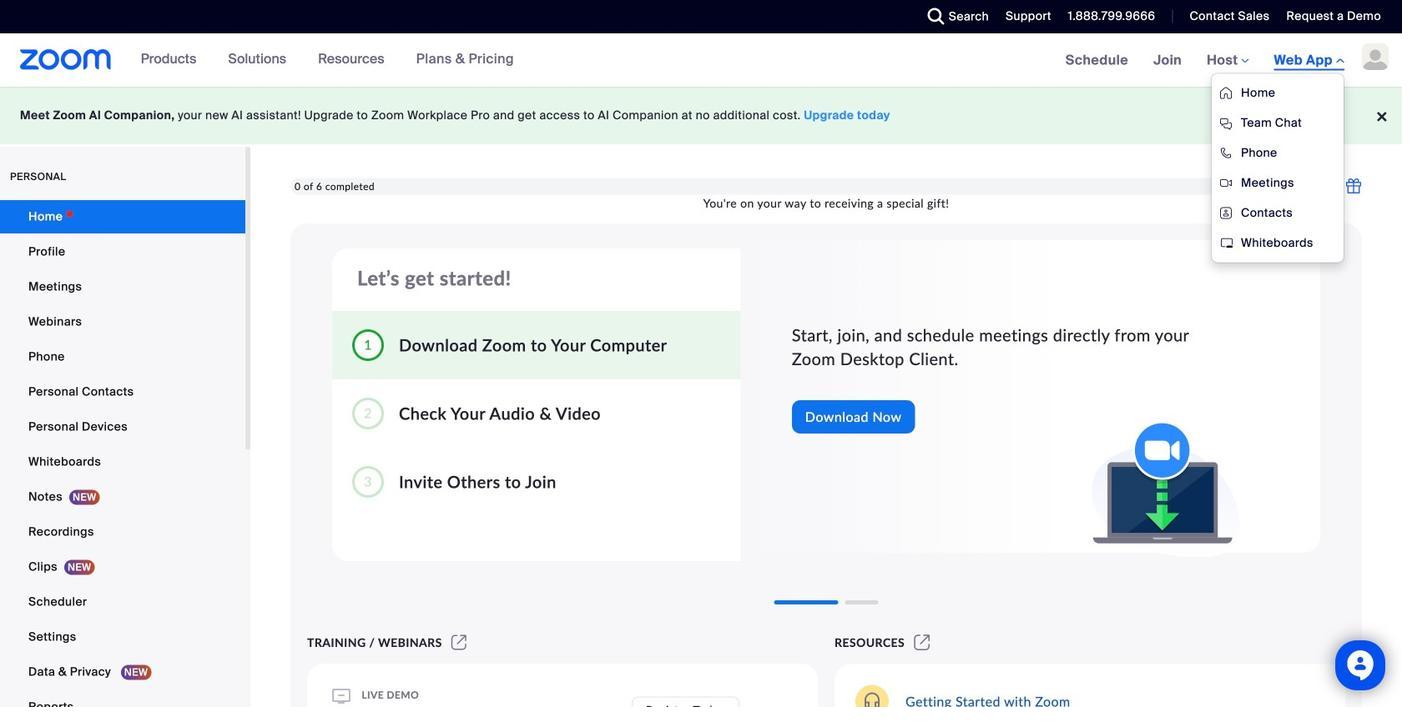Task type: describe. For each thing, give the bounding box(es) containing it.
zoom logo image
[[20, 49, 112, 70]]

product information navigation
[[128, 33, 527, 87]]

profile picture image
[[1362, 43, 1389, 70]]

meetings navigation
[[1053, 33, 1402, 263]]

1 window new image from the left
[[449, 636, 469, 650]]



Task type: vqa. For each thing, say whether or not it's contained in the screenshot.
ZOOM LOGO
yes



Task type: locate. For each thing, give the bounding box(es) containing it.
window new image
[[449, 636, 469, 650], [912, 636, 933, 650]]

0 horizontal spatial window new image
[[449, 636, 469, 650]]

footer
[[0, 87, 1402, 144]]

personal menu menu
[[0, 200, 245, 708]]

banner
[[0, 33, 1402, 263]]

1 horizontal spatial window new image
[[912, 636, 933, 650]]

2 window new image from the left
[[912, 636, 933, 650]]



